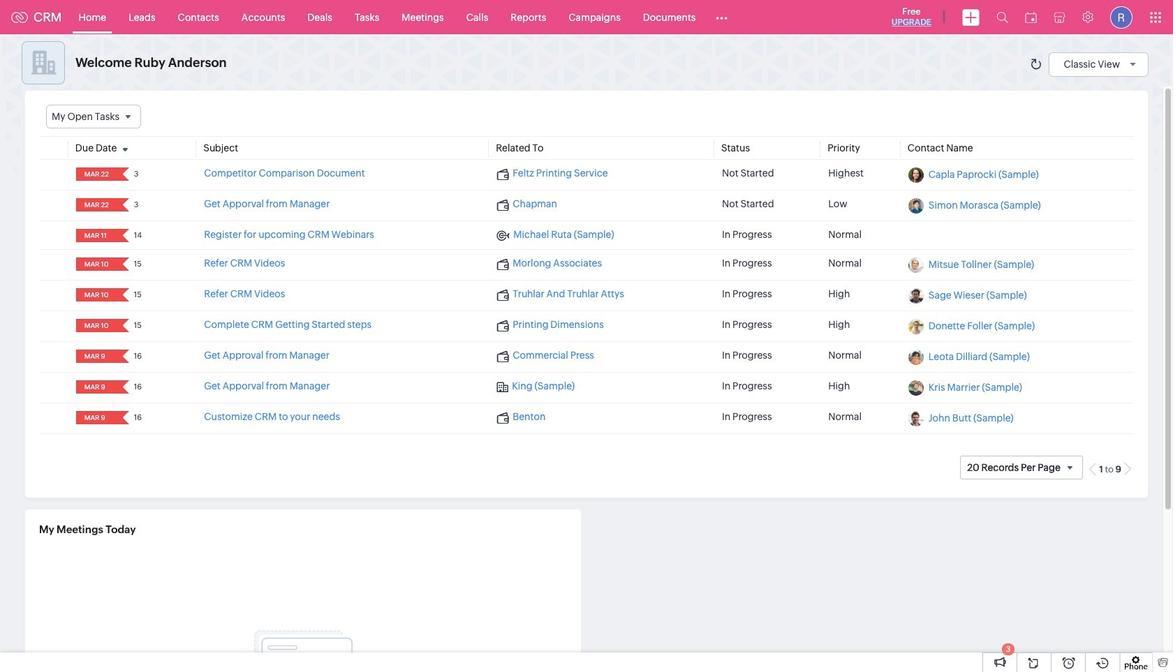 Task type: describe. For each thing, give the bounding box(es) containing it.
profile image
[[1111, 6, 1133, 28]]



Task type: vqa. For each thing, say whether or not it's contained in the screenshot.
Channels image
no



Task type: locate. For each thing, give the bounding box(es) containing it.
None field
[[46, 105, 141, 129], [80, 168, 113, 181], [80, 199, 113, 212], [80, 229, 113, 243], [80, 258, 113, 271], [80, 289, 113, 302], [80, 319, 113, 333], [80, 350, 113, 363], [80, 381, 113, 394], [80, 412, 113, 425], [46, 105, 141, 129], [80, 168, 113, 181], [80, 199, 113, 212], [80, 229, 113, 243], [80, 258, 113, 271], [80, 289, 113, 302], [80, 319, 113, 333], [80, 350, 113, 363], [80, 381, 113, 394], [80, 412, 113, 425]]

search image
[[997, 11, 1009, 23]]

create menu element
[[954, 0, 989, 34]]

calendar image
[[1026, 12, 1038, 23]]

search element
[[989, 0, 1017, 34]]

profile element
[[1103, 0, 1142, 34]]

create menu image
[[963, 9, 980, 26]]

Other Modules field
[[707, 6, 737, 28]]

logo image
[[11, 12, 28, 23]]



